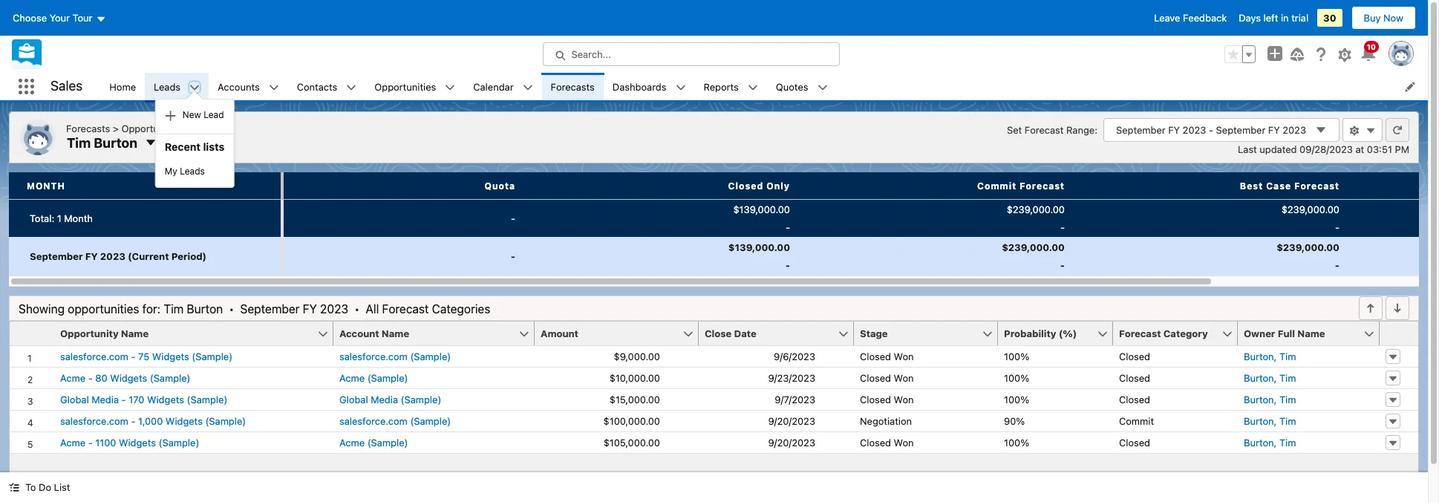 Task type: locate. For each thing, give the bounding box(es) containing it.
opportunity inside button
[[60, 328, 119, 339]]

1 vertical spatial opportunity
[[60, 328, 119, 339]]

1 name from the left
[[121, 328, 149, 339]]

text default image inside "opportunities" list item
[[445, 82, 456, 93]]

closed won for 9/7/2023
[[860, 394, 914, 406]]

1 vertical spatial commit
[[1119, 415, 1154, 427]]

4 burton, from the top
[[1244, 415, 1277, 427]]

10 button
[[1360, 41, 1379, 63]]

global for global media - 170 widgets (sample)
[[60, 394, 89, 406]]

3 burton, tim from the top
[[1244, 394, 1297, 406]]

burton, tim for $9,000.00
[[1244, 351, 1297, 362]]

acme left 1100
[[60, 437, 85, 449]]

status containing showing opportunities for: tim burton
[[19, 302, 491, 316]]

1 vertical spatial $139,000.00 -
[[729, 241, 790, 271]]

date
[[734, 328, 757, 339]]

1 horizontal spatial $239,000.00 -
[[1277, 241, 1340, 271]]

opportunities link
[[366, 73, 445, 100]]

1 vertical spatial $139,000.00
[[729, 241, 790, 253]]

acme (sample) link
[[339, 372, 408, 384], [339, 437, 408, 449]]

1 salesforce.com (sample) link from the top
[[339, 351, 451, 362]]

quota
[[485, 180, 516, 191]]

acme for acme (sample) link associated with acme - 80 widgets (sample)
[[339, 372, 365, 384]]

commit for commit forecast
[[978, 180, 1017, 191]]

$239,000.00 - down "best case forecast"
[[1277, 241, 1340, 271]]

grid containing opportunity name
[[10, 322, 1419, 454]]

1 vertical spatial salesforce.com (sample)
[[339, 415, 451, 427]]

2 9/20/2023 from the top
[[768, 437, 816, 449]]

forecast right set
[[1025, 124, 1064, 136]]

updated
[[1260, 143, 1297, 155]]

media for (sample)
[[371, 394, 398, 406]]

tim for $9,000.00
[[1280, 351, 1297, 362]]

burton, for $15,000.00
[[1244, 394, 1277, 406]]

widgets right 1,000
[[166, 415, 203, 427]]

0 horizontal spatial global
[[60, 394, 89, 406]]

1 horizontal spatial •
[[354, 302, 360, 316]]

best case forecast
[[1240, 180, 1340, 191]]

3 100% from the top
[[1004, 394, 1030, 406]]

1 acme (sample) link from the top
[[339, 372, 408, 384]]

name right full
[[1298, 328, 1326, 339]]

5 burton, from the top
[[1244, 437, 1277, 449]]

1 $239,000.00 - from the left
[[1002, 241, 1065, 271]]

0 vertical spatial 9/20/2023
[[768, 415, 816, 427]]

0 horizontal spatial $239,000.00
[[1002, 241, 1065, 253]]

close date button
[[699, 322, 838, 345]]

$10,000.00
[[610, 372, 660, 384]]

item number image
[[10, 322, 54, 345]]

1 global from the left
[[60, 394, 89, 406]]

salesforce.com
[[60, 351, 128, 362], [339, 351, 408, 362], [60, 415, 128, 427], [339, 415, 408, 427]]

september fy 2023 (current period)
[[30, 250, 207, 262]]

leads
[[154, 81, 181, 92], [180, 165, 205, 177]]

all
[[366, 302, 379, 316]]

widgets up 170
[[110, 372, 147, 384]]

4 burton, tim link from the top
[[1244, 415, 1297, 427]]

september
[[1116, 124, 1166, 136], [1216, 124, 1266, 136], [30, 250, 83, 262], [240, 302, 300, 316]]

(%)
[[1059, 328, 1077, 339]]

fy inside button
[[85, 250, 98, 262]]

opportunity down the 'opportunities'
[[60, 328, 119, 339]]

group
[[1225, 45, 1256, 63]]

text default image left to
[[9, 482, 19, 493]]

salesforce.com (sample)
[[339, 351, 451, 362], [339, 415, 451, 427]]

1 horizontal spatial global
[[339, 394, 368, 406]]

2 global from the left
[[339, 394, 368, 406]]

calendar
[[473, 81, 514, 92]]

september fy 2023 - september fy 2023
[[1116, 124, 1307, 136]]

0 vertical spatial leads
[[154, 81, 181, 92]]

3 burton, tim link from the top
[[1244, 394, 1297, 406]]

1 row from the top
[[9, 200, 1440, 237]]

text default image inside new lead link
[[165, 110, 177, 122]]

closed won
[[860, 351, 914, 362], [860, 372, 914, 384], [860, 394, 914, 406], [860, 437, 914, 449]]

2 salesforce.com (sample) from the top
[[339, 415, 451, 427]]

home link
[[100, 73, 145, 100]]

2 acme (sample) from the top
[[339, 437, 408, 449]]

1 • from the left
[[229, 302, 234, 316]]

forecasts for forecasts > opportunity amount
[[66, 122, 110, 134]]

closed only
[[728, 180, 790, 191]]

0 horizontal spatial •
[[229, 302, 234, 316]]

acme (sample) down the global media (sample) link
[[339, 437, 408, 449]]

text default image inside the to do list button
[[9, 482, 19, 493]]

closed won for 9/6/2023
[[860, 351, 914, 362]]

acme - 1100 widgets (sample)
[[60, 437, 199, 449]]

acme (sample) link down the global media (sample) link
[[339, 437, 408, 449]]

full
[[1278, 328, 1295, 339]]

global for global media (sample)
[[339, 394, 368, 406]]

text default image left new
[[165, 110, 177, 122]]

name inside button
[[121, 328, 149, 339]]

1 vertical spatial amount
[[541, 328, 579, 339]]

account name element
[[334, 322, 544, 346]]

1 vertical spatial salesforce.com (sample) link
[[339, 415, 451, 427]]

total: 1 month button
[[24, 200, 229, 237]]

1 salesforce.com (sample) from the top
[[339, 351, 451, 362]]

burton, tim link for $15,000.00
[[1244, 394, 1297, 406]]

$139,000.00
[[734, 204, 790, 215], [729, 241, 790, 253]]

forecasts up tim burton
[[66, 122, 110, 134]]

media
[[92, 394, 119, 406], [371, 394, 398, 406]]

1 closed won from the top
[[860, 351, 914, 362]]

0 vertical spatial forecasts
[[551, 81, 595, 92]]

acme up the global media (sample) link
[[339, 372, 365, 384]]

1 burton, from the top
[[1244, 351, 1277, 362]]

widgets right 75
[[152, 351, 189, 362]]

$105,000.00
[[604, 437, 660, 449]]

closed
[[728, 180, 764, 191], [860, 351, 891, 362], [1119, 351, 1151, 362], [860, 372, 891, 384], [1119, 372, 1151, 384], [860, 394, 891, 406], [1119, 394, 1151, 406], [860, 437, 891, 449], [1119, 437, 1151, 449]]

text default image up the last updated 09/28/2023 at 03:51 pm
[[1316, 124, 1327, 136]]

0 horizontal spatial commit
[[978, 180, 1017, 191]]

100% for 9/7/2023
[[1004, 394, 1030, 406]]

0 horizontal spatial name
[[121, 328, 149, 339]]

text default image right accounts
[[269, 82, 279, 93]]

forecast category
[[1119, 328, 1208, 339]]

• up the opportunity name element
[[229, 302, 234, 316]]

text default image up at on the right of page
[[1350, 125, 1360, 136]]

salesforce.com (sample) link
[[339, 351, 451, 362], [339, 415, 451, 427]]

stage element
[[854, 322, 1007, 346]]

leads up new lead link
[[154, 81, 181, 92]]

category
[[1164, 328, 1208, 339]]

opportunity name button
[[54, 322, 317, 345]]

0 vertical spatial amount
[[178, 122, 213, 134]]

salesforce.com - 1,000 widgets (sample)
[[60, 415, 246, 427]]

text default image for dashboards
[[676, 82, 686, 93]]

global media - 170 widgets (sample) link
[[60, 394, 228, 406]]

salesforce.com (sample) down the global media (sample) link
[[339, 415, 451, 427]]

lead
[[204, 109, 224, 120]]

2 horizontal spatial name
[[1298, 328, 1326, 339]]

salesforce.com down the global media (sample) link
[[339, 415, 408, 427]]

sales
[[51, 78, 83, 94]]

0 horizontal spatial amount
[[178, 122, 213, 134]]

burton, tim
[[1244, 351, 1297, 362], [1244, 372, 1297, 384], [1244, 394, 1297, 406], [1244, 415, 1297, 427], [1244, 437, 1297, 449]]

amount element
[[535, 322, 708, 346]]

1 horizontal spatial burton
[[187, 302, 223, 316]]

0 horizontal spatial $239,000.00 -
[[1002, 241, 1065, 271]]

forecast category element
[[1113, 322, 1247, 346]]

0 horizontal spatial forecasts
[[66, 122, 110, 134]]

text default image inside calendar list item
[[523, 82, 533, 93]]

close
[[705, 328, 732, 339]]

commit for commit
[[1119, 415, 1154, 427]]

leave feedback
[[1154, 12, 1227, 24]]

9/20/2023 for closed won
[[768, 437, 816, 449]]

acme (sample) link for acme - 80 widgets (sample)
[[339, 372, 408, 384]]

0 vertical spatial opportunity
[[121, 122, 175, 134]]

global down acme - 80 widgets (sample)
[[60, 394, 89, 406]]

buy now button
[[1352, 6, 1417, 30]]

text default image inside contacts list item
[[346, 82, 357, 93]]

widgets
[[152, 351, 189, 362], [110, 372, 147, 384], [147, 394, 184, 406], [166, 415, 203, 427], [119, 437, 156, 449]]

0 vertical spatial salesforce.com (sample)
[[339, 351, 451, 362]]

leads right my
[[180, 165, 205, 177]]

acme (sample) link up global media (sample)
[[339, 372, 408, 384]]

amount
[[178, 122, 213, 134], [541, 328, 579, 339]]

text default image right contacts
[[346, 82, 357, 93]]

$239,000.00 down the commit forecast
[[1002, 241, 1065, 253]]

quotes
[[776, 81, 809, 92]]

2 $239,000.00 - from the left
[[1277, 241, 1340, 271]]

2 100% from the top
[[1004, 372, 1030, 384]]

$239,000.00 down "best case forecast"
[[1277, 241, 1340, 253]]

range:
[[1067, 124, 1098, 136]]

1 vertical spatial forecasts
[[66, 122, 110, 134]]

5 burton, tim link from the top
[[1244, 437, 1297, 449]]

text default image up new
[[189, 82, 200, 93]]

2 acme (sample) link from the top
[[339, 437, 408, 449]]

text default image down search... button
[[676, 82, 686, 93]]

left
[[1264, 12, 1279, 24]]

media for -
[[92, 394, 119, 406]]

1 horizontal spatial commit
[[1119, 415, 1154, 427]]

4 100% from the top
[[1004, 437, 1030, 449]]

0 vertical spatial commit
[[978, 180, 1017, 191]]

100% for 9/6/2023
[[1004, 351, 1030, 362]]

at
[[1356, 143, 1365, 155]]

2 row from the top
[[9, 237, 1440, 275]]

widgets down 1,000
[[119, 437, 156, 449]]

1 horizontal spatial $239,000.00
[[1277, 241, 1340, 253]]

salesforce.com (sample) link down the global media (sample) link
[[339, 415, 451, 427]]

acme left 80
[[60, 372, 85, 384]]

burton, tim for $15,000.00
[[1244, 394, 1297, 406]]

forecast down set forecast range:
[[1020, 180, 1065, 191]]

row
[[9, 200, 1440, 237], [9, 237, 1440, 275]]

media down account name
[[371, 394, 398, 406]]

2 burton, tim from the top
[[1244, 372, 1297, 384]]

grid
[[10, 322, 1419, 454]]

forecast left category
[[1119, 328, 1161, 339]]

0 horizontal spatial opportunity
[[60, 328, 119, 339]]

-
[[1209, 124, 1214, 136], [511, 212, 516, 224], [786, 221, 790, 233], [511, 250, 516, 262], [786, 259, 790, 271], [1061, 259, 1065, 271], [1335, 259, 1340, 271], [131, 351, 136, 362], [88, 372, 93, 384], [122, 394, 126, 406], [131, 415, 136, 427], [88, 437, 93, 449]]

3 closed won from the top
[[860, 394, 914, 406]]

1 burton, tim from the top
[[1244, 351, 1297, 362]]

1 horizontal spatial forecasts
[[551, 81, 595, 92]]

opportunity right > on the left
[[121, 122, 175, 134]]

acme (sample) up global media (sample)
[[339, 372, 408, 384]]

dashboards link
[[604, 73, 676, 100]]

0 vertical spatial $139,000.00 -
[[734, 204, 790, 233]]

forecasts > opportunity amount
[[66, 122, 213, 134]]

2 name from the left
[[382, 328, 409, 339]]

forecasts inside recent lists list
[[551, 81, 595, 92]]

1 horizontal spatial name
[[382, 328, 409, 339]]

salesforce.com - 1,000 widgets (sample) link
[[60, 415, 246, 427]]

list
[[54, 481, 70, 493]]

3 won from the top
[[894, 394, 914, 406]]

$239,000.00 - down the commit forecast
[[1002, 241, 1065, 271]]

5 burton, tim from the top
[[1244, 437, 1297, 449]]

forecasts down the search...
[[551, 81, 595, 92]]

stage button
[[854, 322, 982, 345]]

1 horizontal spatial amount
[[541, 328, 579, 339]]

commit
[[978, 180, 1017, 191], [1119, 415, 1154, 427]]

0 horizontal spatial burton
[[94, 135, 137, 151]]

1 media from the left
[[92, 394, 119, 406]]

name right the account
[[382, 328, 409, 339]]

1 horizontal spatial media
[[371, 394, 398, 406]]

lists
[[203, 140, 225, 153]]

stage
[[860, 328, 888, 339]]

text default image
[[269, 82, 279, 93], [445, 82, 456, 93], [748, 82, 758, 93], [817, 82, 828, 93], [165, 110, 177, 122], [1316, 124, 1327, 136], [1350, 125, 1360, 136], [9, 482, 19, 493]]

amount inside button
[[541, 328, 579, 339]]

acme - 80 widgets (sample)
[[60, 372, 191, 384]]

4 won from the top
[[894, 437, 914, 449]]

1 acme (sample) from the top
[[339, 372, 408, 384]]

1 vertical spatial acme (sample) link
[[339, 437, 408, 449]]

text default image right quotes
[[817, 82, 828, 93]]

burton down > on the left
[[94, 135, 137, 151]]

3 name from the left
[[1298, 328, 1326, 339]]

• left all
[[354, 302, 360, 316]]

salesforce.com (sample) link down account name
[[339, 351, 451, 362]]

0 vertical spatial acme (sample)
[[339, 372, 408, 384]]

burton, for $105,000.00
[[1244, 437, 1277, 449]]

forecast category button
[[1113, 322, 1222, 345]]

4 closed won from the top
[[860, 437, 914, 449]]

0 vertical spatial acme (sample) link
[[339, 372, 408, 384]]

salesforce.com up 80
[[60, 351, 128, 362]]

text default image
[[189, 82, 200, 93], [346, 82, 357, 93], [523, 82, 533, 93], [676, 82, 686, 93], [1366, 125, 1376, 136]]

text default image inside dashboards list item
[[676, 82, 686, 93]]

acme down the global media (sample) link
[[339, 437, 365, 449]]

salesforce.com (sample) for salesforce.com - 75 widgets (sample)
[[339, 351, 451, 362]]

negotiation
[[860, 415, 912, 427]]

1 vertical spatial acme (sample)
[[339, 437, 408, 449]]

0 vertical spatial burton
[[94, 135, 137, 151]]

account
[[339, 328, 379, 339]]

100% for 9/20/2023
[[1004, 437, 1030, 449]]

quotes list item
[[767, 73, 837, 100]]

2 burton, tim link from the top
[[1244, 372, 1297, 384]]

2023
[[1183, 124, 1207, 136], [1283, 124, 1307, 136], [100, 250, 125, 262], [320, 302, 348, 316]]

4 burton, tim from the top
[[1244, 415, 1297, 427]]

acme (sample) link for acme - 1100 widgets (sample)
[[339, 437, 408, 449]]

name up 75
[[121, 328, 149, 339]]

1 burton, tim link from the top
[[1244, 351, 1297, 362]]

2 closed won from the top
[[860, 372, 914, 384]]

1 vertical spatial 9/20/2023
[[768, 437, 816, 449]]

recent lists list item
[[145, 73, 234, 188]]

acme (sample) for acme - 80 widgets (sample)
[[339, 372, 408, 384]]

100%
[[1004, 351, 1030, 362], [1004, 372, 1030, 384], [1004, 394, 1030, 406], [1004, 437, 1030, 449]]

new lead
[[183, 109, 224, 120]]

forecasts for forecasts
[[551, 81, 595, 92]]

1 9/20/2023 from the top
[[768, 415, 816, 427]]

forecasts
[[551, 81, 595, 92], [66, 122, 110, 134]]

for:
[[142, 302, 161, 316]]

dashboards list item
[[604, 73, 695, 100]]

burton
[[94, 135, 137, 151], [187, 302, 223, 316]]

0 vertical spatial salesforce.com (sample) link
[[339, 351, 451, 362]]

2 won from the top
[[894, 372, 914, 384]]

commit forecast
[[978, 180, 1065, 191]]

1 won from the top
[[894, 351, 914, 362]]

acme for acme - 80 widgets (sample) link
[[60, 372, 85, 384]]

text default image right "calendar"
[[523, 82, 533, 93]]

text default image left "calendar"
[[445, 82, 456, 93]]

widgets for 1,000
[[166, 415, 203, 427]]

reports
[[704, 81, 739, 92]]

1 100% from the top
[[1004, 351, 1030, 362]]

calendar list item
[[464, 73, 542, 100]]

burton, for $9,000.00
[[1244, 351, 1277, 362]]

salesforce.com (sample) down account name
[[339, 351, 451, 362]]

accounts
[[218, 81, 260, 92]]

(sample)
[[192, 351, 233, 362], [410, 351, 451, 362], [150, 372, 191, 384], [367, 372, 408, 384], [187, 394, 228, 406], [401, 394, 441, 406], [205, 415, 246, 427], [410, 415, 451, 427], [159, 437, 199, 449], [367, 437, 408, 449]]

global down the account
[[339, 394, 368, 406]]

media down 80
[[92, 394, 119, 406]]

status
[[19, 302, 491, 316]]

acme
[[60, 372, 85, 384], [339, 372, 365, 384], [60, 437, 85, 449], [339, 437, 365, 449]]

burton, tim link for $100,000.00
[[1244, 415, 1297, 427]]

my leads
[[165, 165, 205, 177]]

closed won for 9/20/2023
[[860, 437, 914, 449]]

choose
[[13, 12, 47, 24]]

2 salesforce.com (sample) link from the top
[[339, 415, 451, 427]]

tim for $100,000.00
[[1280, 415, 1297, 427]]

pm
[[1395, 143, 1410, 155]]

my
[[165, 165, 177, 177]]

3 burton, from the top
[[1244, 394, 1277, 406]]

text default image right reports
[[748, 82, 758, 93]]

2023 inside button
[[100, 250, 125, 262]]

2 burton, from the top
[[1244, 372, 1277, 384]]

showing opportunities for: tim burton • september fy 2023 • all forecast categories
[[19, 302, 491, 316]]

0 horizontal spatial media
[[92, 394, 119, 406]]

tim for $10,000.00
[[1280, 372, 1297, 384]]

total:
[[30, 212, 54, 224]]

burton up the opportunity name element
[[187, 302, 223, 316]]

fy
[[1169, 124, 1180, 136], [1269, 124, 1280, 136], [85, 250, 98, 262], [303, 302, 317, 316]]

2 media from the left
[[371, 394, 398, 406]]



Task type: vqa. For each thing, say whether or not it's contained in the screenshot.


Task type: describe. For each thing, give the bounding box(es) containing it.
forecast down the last updated 09/28/2023 at 03:51 pm
[[1295, 180, 1340, 191]]

09/28/2023
[[1300, 143, 1353, 155]]

home
[[109, 81, 136, 92]]

widgets for 1100
[[119, 437, 156, 449]]

your
[[50, 12, 70, 24]]

contacts link
[[288, 73, 346, 100]]

2 $239,000.00 from the left
[[1277, 241, 1340, 253]]

won for 9/20/2023
[[894, 437, 914, 449]]

won for 9/23/2023
[[894, 372, 914, 384]]

acme - 1100 widgets (sample) link
[[60, 437, 199, 449]]

contacts
[[297, 81, 337, 92]]

90%
[[1004, 415, 1025, 427]]

showing
[[19, 302, 65, 316]]

$100,000.00
[[604, 415, 660, 427]]

global media (sample) link
[[339, 394, 441, 406]]

0 vertical spatial $139,000.00
[[734, 204, 790, 215]]

salesforce.com (sample) link for salesforce.com - 1,000 widgets (sample)
[[339, 415, 451, 427]]

days
[[1239, 12, 1261, 24]]

burton, tim link for $105,000.00
[[1244, 437, 1297, 449]]

burton inside tim burton button
[[94, 135, 137, 151]]

probability (%) button
[[998, 322, 1097, 345]]

global media (sample)
[[339, 394, 441, 406]]

$9,000.00
[[614, 351, 660, 362]]

text default image inside accounts list item
[[269, 82, 279, 93]]

>
[[113, 122, 119, 134]]

salesforce.com - 75 widgets (sample)
[[60, 351, 233, 362]]

probability
[[1004, 328, 1057, 339]]

leads link
[[145, 73, 189, 100]]

september inside september fy 2023 (current period) button
[[30, 250, 83, 262]]

period)
[[171, 250, 207, 262]]

widgets up 'salesforce.com - 1,000 widgets (sample)'
[[147, 394, 184, 406]]

only
[[767, 180, 790, 191]]

accounts list item
[[209, 73, 288, 100]]

burton, tim for $10,000.00
[[1244, 372, 1297, 384]]

feedback
[[1183, 12, 1227, 24]]

best
[[1240, 180, 1264, 191]]

tim burton
[[67, 135, 137, 151]]

text default image for calendar
[[523, 82, 533, 93]]

text default image inside reports list item
[[748, 82, 758, 93]]

owner full name element
[[1238, 322, 1389, 346]]

170
[[129, 394, 144, 406]]

action image
[[1380, 322, 1419, 345]]

1 vertical spatial leads
[[180, 165, 205, 177]]

text default image for contacts
[[346, 82, 357, 93]]

choose your tour
[[13, 12, 92, 24]]

1 $239,000.00 from the left
[[1002, 241, 1065, 253]]

last updated 09/28/2023 at 03:51 pm
[[1238, 143, 1410, 155]]

recent lists list
[[100, 73, 1428, 188]]

1 horizontal spatial opportunity
[[121, 122, 175, 134]]

won for 9/6/2023
[[894, 351, 914, 362]]

to do list
[[25, 481, 70, 493]]

burton, tim link for $10,000.00
[[1244, 372, 1297, 384]]

burton, tim for $100,000.00
[[1244, 415, 1297, 427]]

set
[[1007, 124, 1022, 136]]

probability (%)
[[1004, 328, 1077, 339]]

month
[[64, 212, 93, 224]]

owner full name button
[[1238, 322, 1364, 345]]

80
[[95, 372, 107, 384]]

acme (sample) for acme - 1100 widgets (sample)
[[339, 437, 408, 449]]

forecast up account name button
[[382, 302, 429, 316]]

case
[[1267, 180, 1292, 191]]

my leads link
[[156, 159, 234, 184]]

burton, tim for $105,000.00
[[1244, 437, 1297, 449]]

text default image up 03:51
[[1366, 125, 1376, 136]]

9/7/2023
[[775, 394, 816, 406]]

contacts list item
[[288, 73, 366, 100]]

recent
[[165, 140, 201, 153]]

item number element
[[10, 322, 54, 346]]

tim for $105,000.00
[[1280, 437, 1297, 449]]

9/23/2023
[[768, 372, 816, 384]]

100% for 9/23/2023
[[1004, 372, 1030, 384]]

1
[[57, 212, 61, 224]]

30
[[1324, 12, 1337, 24]]

text default image inside quotes list item
[[817, 82, 828, 93]]

10
[[1367, 42, 1376, 51]]

03:51
[[1367, 143, 1393, 155]]

name for opportunity name
[[121, 328, 149, 339]]

tim for $15,000.00
[[1280, 394, 1297, 406]]

search... button
[[543, 42, 840, 66]]

burton, for $10,000.00
[[1244, 372, 1277, 384]]

close date
[[705, 328, 757, 339]]

salesforce.com (sample) for salesforce.com - 1,000 widgets (sample)
[[339, 415, 451, 427]]

account name button
[[334, 322, 518, 345]]

to
[[25, 481, 36, 493]]

owner
[[1244, 328, 1276, 339]]

tim inside tim burton button
[[67, 135, 91, 151]]

recent lists
[[165, 140, 225, 153]]

in
[[1281, 12, 1289, 24]]

choose your tour button
[[12, 6, 107, 30]]

(current
[[128, 250, 169, 262]]

closed won for 9/23/2023
[[860, 372, 914, 384]]

now
[[1384, 12, 1404, 24]]

to do list button
[[0, 472, 79, 502]]

opportunities
[[375, 81, 436, 92]]

global media - 170 widgets (sample)
[[60, 394, 228, 406]]

opportunity name
[[60, 328, 149, 339]]

text default image inside recent lists list item
[[189, 82, 200, 93]]

acme for acme - 1100 widgets (sample) link
[[60, 437, 85, 449]]

1 vertical spatial burton
[[187, 302, 223, 316]]

1100
[[95, 437, 116, 449]]

opportunities list item
[[366, 73, 464, 100]]

1,000
[[138, 415, 163, 427]]

acme - 80 widgets (sample) link
[[60, 372, 191, 384]]

do
[[39, 481, 51, 493]]

categories
[[432, 302, 491, 316]]

action element
[[1380, 322, 1419, 346]]

forecast inside button
[[1119, 328, 1161, 339]]

name for account name
[[382, 328, 409, 339]]

widgets for 75
[[152, 351, 189, 362]]

acme for acme (sample) link for acme - 1100 widgets (sample)
[[339, 437, 365, 449]]

9/20/2023 for negotiation
[[768, 415, 816, 427]]

last
[[1238, 143, 1257, 155]]

won for 9/7/2023
[[894, 394, 914, 406]]

close date element
[[699, 322, 863, 346]]

month
[[27, 180, 65, 191]]

probability (%) element
[[998, 322, 1122, 346]]

2 • from the left
[[354, 302, 360, 316]]

total: 1 month
[[30, 212, 93, 224]]

opportunities
[[68, 302, 139, 316]]

september fy 2023 (current period) button
[[24, 238, 229, 275]]

tour
[[72, 12, 92, 24]]

burton, tim link for $9,000.00
[[1244, 351, 1297, 362]]

reports list item
[[695, 73, 767, 100]]

widgets for 80
[[110, 372, 147, 384]]

salesforce.com down account name
[[339, 351, 408, 362]]

salesforce.com (sample) link for salesforce.com - 75 widgets (sample)
[[339, 351, 451, 362]]

amount button
[[535, 322, 683, 345]]

salesforce.com up 1100
[[60, 415, 128, 427]]

75
[[138, 351, 149, 362]]

9/6/2023
[[774, 351, 816, 362]]

set forecast range:
[[1007, 124, 1098, 136]]

burton, for $100,000.00
[[1244, 415, 1277, 427]]

owner full name
[[1244, 328, 1326, 339]]

tim burton button
[[66, 134, 162, 152]]

salesforce.com - 75 widgets (sample) link
[[60, 351, 233, 362]]

opportunity name element
[[54, 322, 342, 346]]



